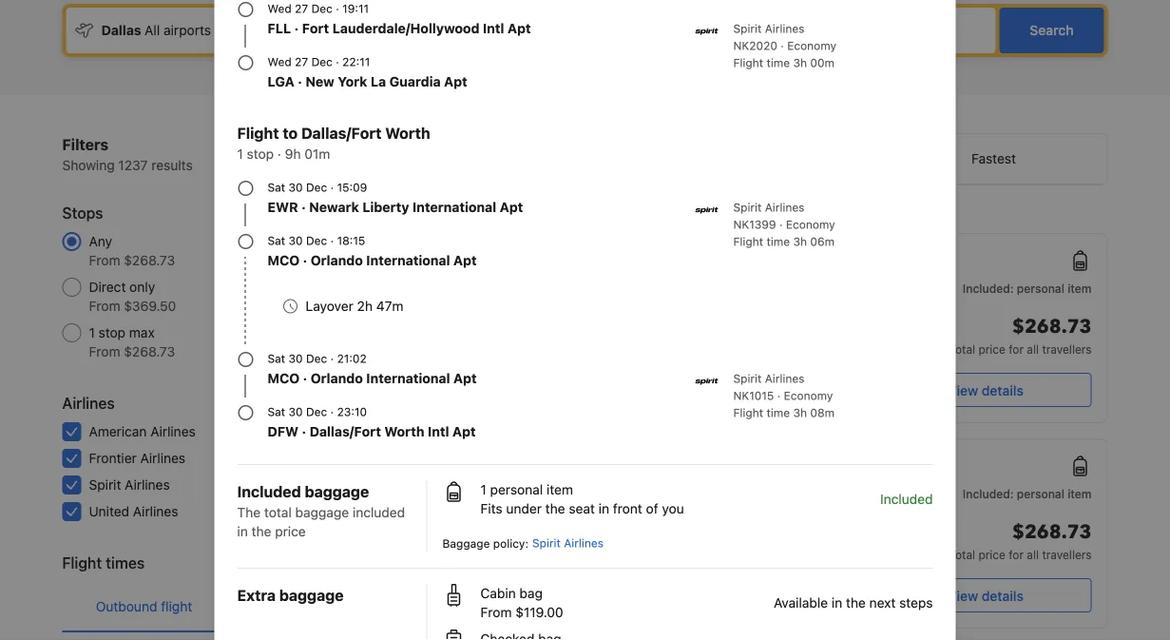 Task type: locate. For each thing, give the bounding box(es) containing it.
sat inside sat 30 dec · 21:02 mco · orlando international apt
[[268, 352, 285, 365]]

prices
[[427, 203, 461, 216]]

ewr inside 15:09 ewr . 30 dec
[[504, 566, 530, 579]]

times
[[106, 554, 145, 572]]

2 vertical spatial price
[[979, 548, 1006, 561]]

0 vertical spatial price
[[979, 342, 1006, 356]]

27
[[295, 2, 308, 15], [295, 55, 308, 68], [540, 479, 553, 493]]

apt inside wed 27 dec · 22:11 lga · new york la guardia apt
[[444, 74, 468, 89]]

airlines up nk1399
[[765, 201, 805, 214]]

airlines down the american airlines
[[140, 450, 185, 466]]

spirit airlines image left nk2020
[[696, 20, 718, 43]]

$268.73 inside 1 stop max from $268.73
[[124, 344, 175, 359]]

· inside flight to dallas/fort worth 1 stop · 9h 01m
[[278, 146, 281, 162]]

ewr up bag
[[504, 566, 530, 579]]

30 for sat 30 dec · 18:15 mco · orlando international apt
[[289, 234, 303, 247]]

1 vertical spatial view
[[948, 588, 979, 603]]

0 vertical spatial 15:09
[[337, 181, 367, 194]]

1 vertical spatial intl
[[428, 424, 449, 439]]

427
[[366, 504, 389, 519]]

international up sat 30 dec · 23:10 dfw · dallas/fort worth intl apt
[[366, 370, 450, 386]]

economy
[[788, 39, 837, 52], [786, 218, 836, 231], [784, 389, 833, 402]]

worth
[[385, 124, 431, 142], [385, 424, 425, 439]]

$119.00
[[516, 604, 564, 620]]

0 vertical spatial view details button
[[880, 373, 1092, 407]]

3h for newark liberty international apt
[[794, 235, 807, 248]]

0 horizontal spatial 9h
[[285, 146, 301, 162]]

mco inside sat 30 dec · 18:15 mco · orlando international apt
[[268, 252, 300, 268]]

30
[[289, 181, 303, 194], [289, 234, 303, 247], [289, 352, 303, 365], [289, 405, 303, 418], [540, 566, 554, 579], [810, 566, 824, 579]]

0 vertical spatial 1237
[[118, 157, 148, 173]]

from down the any
[[89, 252, 120, 268]]

2 time from the top
[[767, 235, 790, 248]]

0 vertical spatial view
[[948, 382, 979, 398]]

baggage up 427
[[305, 483, 369, 501]]

economy inside spirit airlines nk2020 · economy flight time 3h 00m
[[788, 39, 837, 52]]

dec inside 08:57 dfw . 27 dec
[[557, 479, 578, 493]]

2 vertical spatial the
[[846, 595, 866, 611]]

0 vertical spatial $268.73 total price for all travellers
[[950, 314, 1092, 356]]

sat inside sat 30 dec · 18:15 mco · orlando international apt
[[268, 234, 285, 247]]

0 vertical spatial worth
[[385, 124, 431, 142]]

apt inside wed 27 dec · 19:11 fll · fort lauderdale/hollywood intl apt
[[508, 20, 531, 36]]

$268.73 total price for all travellers
[[950, 314, 1092, 356], [950, 519, 1092, 561]]

dec for wed 27 dec · 19:11 fll · fort lauderdale/hollywood intl apt
[[312, 2, 333, 15]]

3h left 08m
[[794, 406, 807, 419]]

international inside sat 30 dec · 18:15 mco · orlando international apt
[[366, 252, 450, 268]]

1 vertical spatial spirit airlines
[[444, 511, 515, 524]]

dec inside wed 27 dec · 22:11 lga · new york la guardia apt
[[312, 55, 333, 68]]

flight inside spirit airlines nk2020 · economy flight time 3h 00m
[[734, 56, 764, 69]]

dfw down 08:57
[[504, 479, 530, 493]]

flight inside button
[[161, 599, 192, 614]]

1237 down liberty
[[360, 233, 389, 249]]

economy inside spirit airlines nk1015 · economy flight time 3h 08m
[[784, 389, 833, 402]]

1 3h from the top
[[794, 56, 807, 69]]

dec up available in the next steps
[[828, 566, 849, 579]]

0 vertical spatial economy
[[788, 39, 837, 52]]

47m
[[376, 298, 404, 314]]

1 mco from the top
[[268, 252, 300, 268]]

sat 30 dec · 18:15 mco · orlando international apt
[[268, 234, 477, 268]]

1 flight from the left
[[161, 599, 192, 614]]

apt
[[508, 20, 531, 36], [444, 74, 468, 89], [500, 199, 523, 215], [454, 252, 477, 268], [454, 370, 477, 386], [453, 424, 476, 439]]

time inside spirit airlines nk1015 · economy flight time 3h 08m
[[767, 406, 790, 419]]

0 vertical spatial travellers
[[1043, 342, 1092, 356]]

intl for lauderdale/hollywood
[[483, 20, 504, 36]]

2 mco from the top
[[268, 370, 300, 386]]

2 flight from the left
[[314, 599, 346, 614]]

sat for sat 30 dec · 18:15 mco · orlando international apt
[[268, 234, 285, 247]]

baggage policy: spirit airlines
[[443, 536, 604, 550]]

the down the
[[252, 524, 271, 539]]

30 inside sat 30 dec · 23:10 dfw · dallas/fort worth intl apt
[[289, 405, 303, 418]]

1 view details from the top
[[948, 382, 1024, 398]]

2 view details button from the top
[[880, 578, 1092, 612]]

dec inside sat 30 dec · 23:10 dfw · dallas/fort worth intl apt
[[306, 405, 327, 418]]

1 vertical spatial economy
[[786, 218, 836, 231]]

1 down you
[[660, 569, 665, 582]]

1 stop max from $268.73
[[89, 325, 175, 359]]

dallas/fort
[[301, 124, 382, 142], [310, 424, 381, 439]]

included: personal item for first view details "button" from the bottom of the page
[[963, 487, 1092, 500]]

extra
[[237, 586, 276, 604]]

3h
[[794, 56, 807, 69], [794, 235, 807, 248], [794, 406, 807, 419]]

0 vertical spatial dallas/fort
[[301, 124, 382, 142]]

airlines left bag
[[475, 597, 515, 611]]

filters showing 1237 results
[[62, 136, 193, 173]]

0 vertical spatial spirit airlines image
[[696, 20, 718, 43]]

intl inside sat 30 dec · 23:10 dfw · dallas/fort worth intl apt
[[428, 424, 449, 439]]

tab list containing outbound flight
[[62, 582, 389, 633]]

15:09 up bag
[[504, 543, 547, 562]]

1 vertical spatial view details
[[948, 588, 1024, 603]]

2 horizontal spatial stop
[[669, 569, 692, 582]]

2 for from the top
[[1009, 548, 1024, 561]]

2 vertical spatial stop
[[669, 569, 692, 582]]

dfw up available
[[774, 566, 800, 579]]

nk2020
[[734, 39, 778, 52]]

1 vertical spatial orlando
[[311, 370, 363, 386]]

outbound flight button
[[62, 582, 226, 631]]

1 horizontal spatial 15:09
[[504, 543, 547, 562]]

· inside spirit airlines nk1015 · economy flight time 3h 08m
[[778, 389, 781, 402]]

stop for 1 stop max from $268.73
[[99, 325, 126, 340]]

30 inside sat 30 dec · 21:02 mco · orlando international apt
[[289, 352, 303, 365]]

1 vertical spatial wed
[[268, 55, 292, 68]]

9h
[[285, 146, 301, 162], [658, 456, 672, 470]]

27 up new
[[295, 55, 308, 68]]

included: personal item
[[963, 281, 1092, 295], [963, 487, 1092, 500]]

sat
[[268, 181, 285, 194], [268, 234, 285, 247], [268, 352, 285, 365], [268, 405, 285, 418]]

filters
[[62, 136, 109, 154]]

19:04
[[806, 457, 849, 475]]

bag
[[520, 585, 543, 601]]

flight down nk1015
[[734, 406, 764, 419]]

flight right the outbound
[[161, 599, 192, 614]]

the inside 1 personal item fits under the seat in front of you
[[546, 501, 565, 516]]

nk1015
[[734, 389, 774, 402]]

9h down to
[[285, 146, 301, 162]]

dec left 23:10
[[306, 405, 327, 418]]

wed inside wed 27 dec · 19:11 fll · fort lauderdale/hollywood intl apt
[[268, 2, 292, 15]]

· right nk1399
[[780, 218, 783, 231]]

from down direct
[[89, 298, 120, 314]]

2 spirit airlines image from the top
[[696, 199, 718, 222]]

included:
[[963, 281, 1014, 295], [963, 487, 1014, 500]]

dec for sat 30 dec · 23:10 dfw · dallas/fort worth intl apt
[[306, 405, 327, 418]]

orlando inside sat 30 dec · 18:15 mco · orlando international apt
[[311, 252, 363, 268]]

1 sat from the top
[[268, 181, 285, 194]]

wed up fll
[[268, 2, 292, 15]]

3 time from the top
[[767, 406, 790, 419]]

0 vertical spatial time
[[767, 56, 790, 69]]

airlines down frontier airlines
[[125, 477, 170, 493]]

30 inside sat 30 dec · 15:09 ewr · newark liberty international apt
[[289, 181, 303, 194]]

1 vertical spatial price
[[275, 524, 306, 539]]

27 inside wed 27 dec · 22:11 lga · new york la guardia apt
[[295, 55, 308, 68]]

2 view details from the top
[[948, 588, 1024, 603]]

0 vertical spatial orlando
[[311, 252, 363, 268]]

dec up newark
[[306, 181, 327, 194]]

1 vertical spatial view details button
[[880, 578, 1092, 612]]

sat inside sat 30 dec · 23:10 dfw · dallas/fort worth intl apt
[[268, 405, 285, 418]]

0 vertical spatial intl
[[483, 20, 504, 36]]

1 vertical spatial in
[[237, 524, 248, 539]]

dfw inside sat 30 dec · 23:10 dfw · dallas/fort worth intl apt
[[268, 424, 299, 439]]

2 vertical spatial economy
[[784, 389, 833, 402]]

0 vertical spatial ewr
[[268, 199, 298, 215]]

stop inside 1 stop max from $268.73
[[99, 325, 126, 340]]

in right seat
[[599, 501, 610, 516]]

1 vertical spatial mco
[[268, 370, 300, 386]]

2 included: from the top
[[963, 487, 1014, 500]]

return flight button
[[226, 582, 389, 631]]

dec inside wed 27 dec · 19:11 fll · fort lauderdale/hollywood intl apt
[[312, 2, 333, 15]]

30 up bag
[[540, 566, 554, 579]]

. up bag
[[533, 562, 536, 575]]

sat left 18:15
[[268, 234, 285, 247]]

dfw inside 08:57 dfw . 27 dec
[[504, 479, 530, 493]]

· down layover
[[303, 370, 307, 386]]

mco for sat 30 dec · 18:15 mco · orlando international apt
[[268, 252, 300, 268]]

0 vertical spatial included:
[[963, 281, 1014, 295]]

spirit inside baggage policy: spirit airlines
[[533, 536, 561, 550]]

2 vertical spatial time
[[767, 406, 790, 419]]

dec inside sat 30 dec · 18:15 mco · orlando international apt
[[306, 234, 327, 247]]

0 vertical spatial in
[[599, 501, 610, 516]]

time for fort lauderdale/hollywood intl apt
[[767, 56, 790, 69]]

spirit airlines image for fort lauderdale/hollywood intl apt
[[696, 20, 718, 43]]

30 left 18:15
[[289, 234, 303, 247]]

0 vertical spatial wed
[[268, 2, 292, 15]]

1 included: from the top
[[963, 281, 1014, 295]]

27 down 08:57
[[540, 479, 553, 493]]

1 vertical spatial all
[[1027, 548, 1039, 561]]

1237
[[118, 157, 148, 173], [360, 233, 389, 249]]

worth up '36'
[[385, 424, 425, 439]]

2 vertical spatial international
[[366, 370, 450, 386]]

27 for fort
[[295, 2, 308, 15]]

1 vertical spatial spirit airlines image
[[696, 199, 718, 222]]

1 horizontal spatial the
[[546, 501, 565, 516]]

under
[[506, 501, 542, 516]]

flight inside spirit airlines nk1399 · economy flight time 3h 06m
[[734, 235, 764, 248]]

0 horizontal spatial stop
[[99, 325, 126, 340]]

spirit up united
[[89, 477, 121, 493]]

1 horizontal spatial flight
[[314, 599, 346, 614]]

liberty
[[363, 199, 409, 215]]

1 up fits
[[481, 482, 487, 497]]

30 up available
[[810, 566, 824, 579]]

the
[[546, 501, 565, 516], [252, 524, 271, 539], [846, 595, 866, 611]]

. inside 08:57 dfw . 27 dec
[[533, 476, 537, 489]]

. down 08:57
[[533, 476, 537, 489]]

dec left 21:02
[[306, 352, 327, 365]]

baggage
[[650, 203, 697, 216], [305, 483, 369, 501], [295, 505, 349, 520], [279, 586, 344, 604]]

0 horizontal spatial ewr
[[268, 199, 298, 215]]

dfw
[[774, 360, 800, 374], [268, 424, 299, 439], [504, 479, 530, 493], [774, 566, 800, 579]]

spirit airlines image for newark liberty international apt
[[696, 199, 718, 222]]

baggage left fees
[[650, 203, 697, 216]]

2 included: personal item from the top
[[963, 487, 1092, 500]]

1 for 1 stop max from $268.73
[[89, 325, 95, 340]]

stop left 01m
[[247, 146, 274, 162]]

07m
[[675, 456, 699, 470]]

1 vertical spatial $268.73 total price for all travellers
[[950, 519, 1092, 561]]

included for included baggage the total baggage included in the price
[[237, 483, 301, 501]]

spirit airlines left bag
[[444, 597, 515, 611]]

sat down to
[[268, 181, 285, 194]]

economy for orlando international apt
[[784, 389, 833, 402]]

flight inside spirit airlines nk1015 · economy flight time 3h 08m
[[734, 406, 764, 419]]

0 vertical spatial 9h
[[285, 146, 301, 162]]

included inside included baggage the total baggage included in the price
[[237, 483, 301, 501]]

2h
[[357, 298, 373, 314]]

dec for sat 30 dec · 21:02 mco · orlando international apt
[[306, 352, 327, 365]]

tab list
[[62, 582, 389, 633]]

dec for wed 27 dec · 22:11 lga · new york la guardia apt
[[312, 55, 333, 68]]

3h for fort lauderdale/hollywood intl apt
[[794, 56, 807, 69]]

spirit airlines image left nk1399
[[696, 199, 718, 222]]

1 orlando from the top
[[311, 252, 363, 268]]

mco inside sat 30 dec · 21:02 mco · orlando international apt
[[268, 370, 300, 386]]

time for newark liberty international apt
[[767, 235, 790, 248]]

2 total from the top
[[950, 548, 976, 561]]

sat for sat 30 dec · 21:02 mco · orlando international apt
[[268, 352, 285, 365]]

1 horizontal spatial in
[[599, 501, 610, 516]]

1 horizontal spatial ewr
[[504, 566, 530, 579]]

view details for first view details "button" from the bottom of the page
[[948, 588, 1024, 603]]

economy for newark liberty international apt
[[786, 218, 836, 231]]

spirit up nk1015
[[734, 372, 762, 385]]

30 left 21:02
[[289, 352, 303, 365]]

flight for orlando international apt
[[734, 406, 764, 419]]

dallas/fort up 01m
[[301, 124, 382, 142]]

for for first view details "button" from the bottom of the page
[[1009, 548, 1024, 561]]

united airlines
[[89, 504, 178, 519]]

1 vertical spatial 27
[[295, 55, 308, 68]]

additional baggage fees link
[[594, 203, 723, 216]]

1 travellers from the top
[[1043, 342, 1092, 356]]

1 vertical spatial 15:09
[[504, 543, 547, 562]]

economy up 06m
[[786, 218, 836, 231]]

direct only from $369.50
[[89, 279, 176, 314]]

sat for sat 30 dec · 23:10 dfw · dallas/fort worth intl apt
[[268, 405, 285, 418]]

27 inside wed 27 dec · 19:11 fll · fort lauderdale/hollywood intl apt
[[295, 2, 308, 15]]

0 horizontal spatial flight
[[161, 599, 192, 614]]

0 horizontal spatial included
[[237, 483, 301, 501]]

from inside 'any from $268.73'
[[89, 252, 120, 268]]

time down nk1015
[[767, 406, 790, 419]]

dec inside sat 30 dec · 21:02 mco · orlando international apt
[[306, 352, 327, 365]]

orlando inside sat 30 dec · 21:02 mco · orlando international apt
[[311, 370, 363, 386]]

· left 01m
[[278, 146, 281, 162]]

wed inside wed 27 dec · 22:11 lga · new york la guardia apt
[[268, 55, 292, 68]]

price for 1st view details "button" from the top
[[979, 342, 1006, 356]]

stop down you
[[669, 569, 692, 582]]

extra baggage
[[237, 586, 344, 604]]

orlando down 21:02
[[311, 370, 363, 386]]

1 vertical spatial worth
[[385, 424, 425, 439]]

· right nk2020
[[781, 39, 784, 52]]

1 vertical spatial included:
[[963, 487, 1014, 500]]

1 horizontal spatial stop
[[247, 146, 274, 162]]

· left 21:02
[[331, 352, 334, 365]]

0 horizontal spatial the
[[252, 524, 271, 539]]

flight inside flight to dallas/fort worth 1 stop · 9h 01m
[[237, 124, 279, 142]]

any
[[89, 233, 112, 249]]

3 sat from the top
[[268, 352, 285, 365]]

1 for from the top
[[1009, 342, 1024, 356]]

· right nk1015
[[778, 389, 781, 402]]

1 wed from the top
[[268, 2, 292, 15]]

sat left 21:02
[[268, 352, 285, 365]]

if
[[532, 203, 539, 216]]

showing
[[62, 157, 115, 173]]

9h 07m
[[658, 456, 699, 470]]

0 vertical spatial details
[[982, 382, 1024, 398]]

sat left 23:10
[[268, 405, 285, 418]]

direct
[[89, 279, 126, 295]]

1 horizontal spatial intl
[[483, 20, 504, 36]]

spirit airlines image
[[696, 20, 718, 43], [696, 199, 718, 222]]

4 sat from the top
[[268, 405, 285, 418]]

2 vertical spatial 27
[[540, 479, 553, 493]]

in
[[599, 501, 610, 516], [237, 524, 248, 539], [832, 595, 843, 611]]

· up newark
[[331, 181, 334, 194]]

0 horizontal spatial intl
[[428, 424, 449, 439]]

spirit airlines nk1399 · economy flight time 3h 06m
[[734, 201, 836, 248]]

1 vertical spatial details
[[982, 588, 1024, 603]]

total
[[950, 342, 976, 356], [950, 548, 976, 561]]

1 inside 1 personal item fits under the seat in front of you
[[481, 482, 487, 497]]

included
[[237, 483, 301, 501], [881, 491, 933, 507]]

0 horizontal spatial 1237
[[118, 157, 148, 173]]

1 details from the top
[[982, 382, 1024, 398]]

spirit airlines
[[89, 477, 170, 493], [444, 511, 515, 524], [444, 597, 515, 611]]

wed up lga
[[268, 55, 292, 68]]

0 vertical spatial international
[[413, 199, 497, 215]]

2 travellers from the top
[[1043, 548, 1092, 561]]

dfw inside dfw . 30 dec
[[774, 566, 800, 579]]

from down direct only from $369.50
[[89, 344, 120, 359]]

in down the
[[237, 524, 248, 539]]

1 spirit airlines image from the top
[[696, 20, 718, 43]]

dec for sat 30 dec · 18:15 mco · orlando international apt
[[306, 234, 327, 247]]

international inside sat 30 dec · 21:02 mco · orlando international apt
[[366, 370, 450, 386]]

flight for newark liberty international apt
[[734, 235, 764, 248]]

airlines up nk2020
[[765, 22, 805, 35]]

international right liberty
[[413, 199, 497, 215]]

wed 27 dec · 22:11 lga · new york la guardia apt
[[268, 55, 468, 89]]

1 vertical spatial stop
[[99, 325, 126, 340]]

0 horizontal spatial 15:09
[[337, 181, 367, 194]]

1 vertical spatial travellers
[[1043, 548, 1092, 561]]

0 vertical spatial stop
[[247, 146, 274, 162]]

18:15
[[337, 234, 366, 247]]

1 vertical spatial 1237
[[360, 233, 389, 249]]

9h inside flight to dallas/fort worth 1 stop · 9h 01m
[[285, 146, 301, 162]]

the left next
[[846, 595, 866, 611]]

2 details from the top
[[982, 588, 1024, 603]]

15:09 ewr . 30 dec
[[504, 543, 578, 579]]

. inside 15:09 ewr . 30 dec
[[533, 562, 536, 575]]

dec inside sat 30 dec · 15:09 ewr · newark liberty international apt
[[306, 181, 327, 194]]

spirit
[[734, 22, 762, 35], [734, 201, 762, 214], [734, 372, 762, 385], [89, 477, 121, 493], [444, 511, 472, 524], [533, 536, 561, 550], [444, 597, 472, 611]]

3h inside spirit airlines nk1015 · economy flight time 3h 08m
[[794, 406, 807, 419]]

· left newark
[[302, 199, 306, 215]]

in right available
[[832, 595, 843, 611]]

3h inside spirit airlines nk2020 · economy flight time 3h 00m
[[794, 56, 807, 69]]

0 vertical spatial total
[[950, 342, 976, 356]]

spirit airlines image
[[696, 370, 718, 393]]

1 vertical spatial ewr
[[504, 566, 530, 579]]

personal
[[1017, 281, 1065, 295], [490, 482, 543, 497], [1017, 487, 1065, 500]]

0 vertical spatial 27
[[295, 2, 308, 15]]

30 left 23:10
[[289, 405, 303, 418]]

2 vertical spatial in
[[832, 595, 843, 611]]

30 inside sat 30 dec · 18:15 mco · orlando international apt
[[289, 234, 303, 247]]

15:09 up newark
[[337, 181, 367, 194]]

economy up 08m
[[784, 389, 833, 402]]

2 orlando from the top
[[311, 370, 363, 386]]

time
[[767, 56, 790, 69], [767, 235, 790, 248], [767, 406, 790, 419]]

dfw up total
[[268, 424, 299, 439]]

2 vertical spatial 3h
[[794, 406, 807, 419]]

2 vertical spatial spirit airlines
[[444, 597, 515, 611]]

intl for worth
[[428, 424, 449, 439]]

9h left 07m
[[658, 456, 672, 470]]

1237 left 'results'
[[118, 157, 148, 173]]

apt inside sat 30 dec · 18:15 mco · orlando international apt
[[454, 252, 477, 268]]

3h left 06m
[[794, 235, 807, 248]]

0 horizontal spatial in
[[237, 524, 248, 539]]

3h inside spirit airlines nk1399 · economy flight time 3h 06m
[[794, 235, 807, 248]]

3h for orlando international apt
[[794, 406, 807, 419]]

0 vertical spatial view details
[[948, 382, 1024, 398]]

1 vertical spatial for
[[1009, 548, 1024, 561]]

0 vertical spatial for
[[1009, 342, 1024, 356]]

1 vertical spatial total
[[950, 548, 976, 561]]

dec down spirit airlines 'link' at the bottom
[[557, 566, 578, 579]]

1 vertical spatial included: personal item
[[963, 487, 1092, 500]]

30 for sat 30 dec · 21:02 mco · orlando international apt
[[289, 352, 303, 365]]

1 down direct
[[89, 325, 95, 340]]

spirit airlines link
[[533, 536, 604, 550]]

· up layover
[[303, 252, 307, 268]]

flight down nk2020
[[734, 56, 764, 69]]

1 vertical spatial dallas/fort
[[310, 424, 381, 439]]

spirit right policy:
[[533, 536, 561, 550]]

wed for lga
[[268, 55, 292, 68]]

included: personal item for 1st view details "button" from the top
[[963, 281, 1092, 295]]

1 vertical spatial 3h
[[794, 235, 807, 248]]

flight inside button
[[314, 599, 346, 614]]

dec
[[312, 2, 333, 15], [312, 55, 333, 68], [306, 181, 327, 194], [306, 234, 327, 247], [306, 352, 327, 365], [306, 405, 327, 418], [557, 479, 578, 493], [557, 566, 578, 579], [828, 566, 849, 579]]

airlines down seat
[[564, 536, 604, 550]]

sat inside sat 30 dec · 15:09 ewr · newark liberty international apt
[[268, 181, 285, 194]]

time down nk2020
[[767, 56, 790, 69]]

1 inside 1 stop max from $268.73
[[89, 325, 95, 340]]

2 horizontal spatial the
[[846, 595, 866, 611]]

flight right return
[[314, 599, 346, 614]]

0 vertical spatial all
[[1027, 342, 1039, 356]]

details for first view details "button" from the bottom of the page
[[982, 588, 1024, 603]]

from
[[89, 252, 120, 268], [89, 298, 120, 314], [89, 344, 120, 359], [481, 604, 512, 620]]

item for first view details "button" from the bottom of the page
[[1068, 487, 1092, 500]]

2 wed from the top
[[268, 55, 292, 68]]

outbound flight
[[96, 599, 192, 614]]

spirit airlines up united airlines
[[89, 477, 170, 493]]

dec inside dfw . 30 dec
[[828, 566, 849, 579]]

2 $268.73 total price for all travellers from the top
[[950, 519, 1092, 561]]

0 vertical spatial 3h
[[794, 56, 807, 69]]

$369.50
[[124, 298, 176, 314]]

intl inside wed 27 dec · 19:11 fll · fort lauderdale/hollywood intl apt
[[483, 20, 504, 36]]

intl right 492 in the left bottom of the page
[[428, 424, 449, 439]]

1 $268.73 total price for all travellers from the top
[[950, 314, 1092, 356]]

2 3h from the top
[[794, 235, 807, 248]]

1 total from the top
[[950, 342, 976, 356]]

1 vertical spatial 9h
[[658, 456, 672, 470]]

1 time from the top
[[767, 56, 790, 69]]

spirit left cabin
[[444, 597, 472, 611]]

30 for sat 30 dec · 15:09 ewr · newark liberty international apt
[[289, 181, 303, 194]]

from inside direct only from $369.50
[[89, 298, 120, 314]]

dec up new
[[312, 55, 333, 68]]

dec left 18:15
[[306, 234, 327, 247]]

1 stop
[[660, 569, 692, 582]]

1 vertical spatial the
[[252, 524, 271, 539]]

dec up seat
[[557, 479, 578, 493]]

spirit airlines nk1015 · economy flight time 3h 08m
[[734, 372, 835, 419]]

1 vertical spatial international
[[366, 252, 450, 268]]

0 vertical spatial included: personal item
[[963, 281, 1092, 295]]

3 3h from the top
[[794, 406, 807, 419]]

1 view from the top
[[948, 382, 979, 398]]

27 up fort
[[295, 2, 308, 15]]

2 sat from the top
[[268, 234, 285, 247]]

0 vertical spatial the
[[546, 501, 565, 516]]

1 included: personal item from the top
[[963, 281, 1092, 295]]

dallas/fort down 23:10
[[310, 424, 381, 439]]

economy inside spirit airlines nk1399 · economy flight time 3h 06m
[[786, 218, 836, 231]]

time inside spirit airlines nk1399 · economy flight time 3h 06m
[[767, 235, 790, 248]]

flight for outbound flight
[[161, 599, 192, 614]]

travellers for 1st view details "button" from the top
[[1043, 342, 1092, 356]]

intl right lauderdale/hollywood
[[483, 20, 504, 36]]

stop inside flight to dallas/fort worth 1 stop · 9h 01m
[[247, 146, 274, 162]]

0 vertical spatial mco
[[268, 252, 300, 268]]

1 horizontal spatial included
[[881, 491, 933, 507]]

flight
[[161, 599, 192, 614], [314, 599, 346, 614]]

1 vertical spatial time
[[767, 235, 790, 248]]



Task type: describe. For each thing, give the bounding box(es) containing it.
dallas/fort inside sat 30 dec · 23:10 dfw · dallas/fort worth intl apt
[[310, 424, 381, 439]]

· left 22:11
[[336, 55, 339, 68]]

spirit inside spirit airlines nk1399 · economy flight time 3h 06m
[[734, 201, 762, 214]]

airlines inside spirit airlines nk1399 · economy flight time 3h 06m
[[765, 201, 805, 214]]

lauderdale/hollywood
[[333, 20, 480, 36]]

from inside "cabin bag from $119.00"
[[481, 604, 512, 620]]

30 for sat 30 dec · 23:10 dfw · dallas/fort worth intl apt
[[289, 405, 303, 418]]

fll
[[268, 20, 291, 36]]

1 view details button from the top
[[880, 373, 1092, 407]]

dallas/fort inside flight to dallas/fort worth 1 stop · 9h 01m
[[301, 124, 382, 142]]

fort
[[302, 20, 329, 36]]

international inside sat 30 dec · 15:09 ewr · newark liberty international apt
[[413, 199, 497, 215]]

economy for fort lauderdale/hollywood intl apt
[[788, 39, 837, 52]]

international for sat 30 dec · 21:02 mco · orlando international apt
[[366, 370, 450, 386]]

27 for new
[[295, 55, 308, 68]]

. inside dfw . 30 dec
[[803, 562, 807, 575]]

included baggage the total baggage included in the price
[[237, 483, 405, 539]]

0 vertical spatial spirit airlines
[[89, 477, 170, 493]]

item for 1st view details "button" from the top
[[1068, 281, 1092, 295]]

spirit airlines nk2020 · economy flight time 3h 00m
[[734, 22, 837, 69]]

return flight
[[270, 599, 346, 614]]

fastest button
[[881, 134, 1107, 184]]

dfw . 30 dec
[[774, 562, 849, 579]]

00m
[[811, 56, 835, 69]]

apt inside sat 30 dec · 15:09 ewr · newark liberty international apt
[[500, 199, 523, 215]]

spirit inside spirit airlines nk2020 · economy flight time 3h 00m
[[734, 22, 762, 35]]

in inside included baggage the total baggage included in the price
[[237, 524, 248, 539]]

american airlines
[[89, 424, 196, 439]]

la
[[371, 74, 386, 89]]

for for 1st view details "button" from the top
[[1009, 342, 1024, 356]]

frontier airlines
[[89, 450, 185, 466]]

return
[[270, 599, 311, 614]]

price for first view details "button" from the bottom of the page
[[979, 548, 1006, 561]]

1237 inside filters showing 1237 results
[[118, 157, 148, 173]]

1 for 1 stop
[[660, 569, 665, 582]]

search
[[1030, 22, 1074, 38]]

08m
[[811, 406, 835, 419]]

united
[[89, 504, 129, 519]]

19:11
[[343, 2, 369, 15]]

23:10
[[337, 405, 367, 418]]

flight for return flight
[[314, 599, 346, 614]]

apt inside sat 30 dec · 23:10 dfw · dallas/fort worth intl apt
[[453, 424, 476, 439]]

total
[[264, 505, 292, 520]]

only
[[130, 279, 155, 295]]

available
[[774, 595, 828, 611]]

1 all from the top
[[1027, 342, 1039, 356]]

1 for 1 personal item fits under the seat in front of you
[[481, 482, 487, 497]]

· left 19:11
[[336, 2, 339, 15]]

· left 18:15
[[331, 234, 334, 247]]

baggage right extra
[[279, 586, 344, 604]]

item inside 1 personal item fits under the seat in front of you
[[547, 482, 573, 497]]

cabin
[[481, 585, 516, 601]]

included: for 1st view details "button" from the top
[[963, 281, 1014, 295]]

outbound
[[96, 599, 157, 614]]

sat 30 dec · 23:10 dfw · dallas/fort worth intl apt
[[268, 405, 476, 439]]

apt inside sat 30 dec · 21:02 mco · orlando international apt
[[454, 370, 477, 386]]

there
[[542, 203, 570, 216]]

to
[[283, 124, 298, 142]]

sat for sat 30 dec · 15:09 ewr · newark liberty international apt
[[268, 181, 285, 194]]

are
[[574, 203, 591, 216]]

airlines inside baggage policy: spirit airlines
[[564, 536, 604, 550]]

ewr inside sat 30 dec · 15:09 ewr · newark liberty international apt
[[268, 199, 298, 215]]

flight to dallas/fort worth 1 stop · 9h 01m
[[237, 124, 431, 162]]

total for first view details "button" from the bottom of the page
[[950, 548, 976, 561]]

airlines up frontier airlines
[[150, 424, 196, 439]]

$268.73 total price for all travellers for first view details "button" from the bottom of the page
[[950, 519, 1092, 561]]

· right lga
[[298, 74, 302, 89]]

international for sat 30 dec · 18:15 mco · orlando international apt
[[366, 252, 450, 268]]

any from $268.73
[[89, 233, 175, 268]]

front
[[613, 501, 643, 516]]

york
[[338, 74, 368, 89]]

08:57
[[504, 457, 549, 475]]

baggage right total
[[295, 505, 349, 520]]

· inside spirit airlines nk1399 · economy flight time 3h 06m
[[780, 218, 783, 231]]

newark
[[309, 199, 359, 215]]

flight for fort lauderdale/hollywood intl apt
[[734, 56, 764, 69]]

2 all from the top
[[1027, 548, 1039, 561]]

wed 27 dec · 19:11 fll · fort lauderdale/hollywood intl apt
[[268, 2, 531, 36]]

of
[[646, 501, 659, 516]]

worth inside flight to dallas/fort worth 1 stop · 9h 01m
[[385, 124, 431, 142]]

in inside 1 personal item fits under the seat in front of you
[[599, 501, 610, 516]]

available in the next steps
[[774, 595, 933, 611]]

additional
[[594, 203, 646, 216]]

stops
[[62, 204, 103, 222]]

1 horizontal spatial 9h
[[658, 456, 672, 470]]

15:09 inside sat 30 dec · 15:09 ewr · newark liberty international apt
[[337, 181, 367, 194]]

the inside included baggage the total baggage included in the price
[[252, 524, 271, 539]]

included for included
[[881, 491, 933, 507]]

results
[[151, 157, 193, 173]]

may
[[464, 203, 486, 216]]

1 personal item fits under the seat in front of you
[[481, 482, 684, 516]]

$268.73 total price for all travellers for 1st view details "button" from the top
[[950, 314, 1092, 356]]

airlines up american
[[62, 394, 115, 412]]

492
[[365, 424, 389, 439]]

. for 08:57
[[533, 476, 537, 489]]

the
[[237, 505, 261, 520]]

fits
[[481, 501, 503, 516]]

guardia
[[390, 74, 441, 89]]

airlines inside spirit airlines nk1015 · economy flight time 3h 08m
[[765, 372, 805, 385]]

seat
[[569, 501, 595, 516]]

price inside included baggage the total baggage included in the price
[[275, 524, 306, 539]]

baggage
[[443, 537, 490, 550]]

15:09 inside 15:09 ewr . 30 dec
[[504, 543, 547, 562]]

travellers for first view details "button" from the bottom of the page
[[1043, 548, 1092, 561]]

stop for 1 stop
[[669, 569, 692, 582]]

2 view from the top
[[948, 588, 979, 603]]

dec for sat 30 dec · 15:09 ewr · newark liberty international apt
[[306, 181, 327, 194]]

2 horizontal spatial in
[[832, 595, 843, 611]]

american
[[89, 424, 147, 439]]

spirit up baggage
[[444, 511, 472, 524]]

dfw up nk1015
[[774, 360, 800, 374]]

06m
[[811, 235, 835, 248]]

sat 30 dec · 15:09 ewr · newark liberty international apt
[[268, 181, 523, 215]]

change
[[489, 203, 529, 216]]

1 inside flight to dallas/fort worth 1 stop · 9h 01m
[[237, 146, 243, 162]]

personal inside 1 personal item fits under the seat in front of you
[[490, 482, 543, 497]]

· right fll
[[294, 20, 299, 36]]

· inside spirit airlines nk2020 · economy flight time 3h 00m
[[781, 39, 784, 52]]

flight times
[[62, 554, 145, 572]]

included: for first view details "button" from the bottom of the page
[[963, 487, 1014, 500]]

fees
[[700, 203, 723, 216]]

prices may change if there are additional baggage fees
[[427, 203, 723, 216]]

30 inside dfw . 30 dec
[[810, 566, 824, 579]]

orlando for sat 30 dec · 18:15 mco · orlando international apt
[[311, 252, 363, 268]]

orlando for sat 30 dec · 21:02 mco · orlando international apt
[[311, 370, 363, 386]]

view details for 1st view details "button" from the top
[[948, 382, 1024, 398]]

search button
[[1000, 8, 1105, 53]]

spirit inside spirit airlines nk1015 · economy flight time 3h 08m
[[734, 372, 762, 385]]

included
[[353, 505, 405, 520]]

total for 1st view details "button" from the top
[[950, 342, 976, 356]]

frontier
[[89, 450, 137, 466]]

sat 30 dec · 21:02 mco · orlando international apt
[[268, 352, 477, 386]]

steps
[[900, 595, 933, 611]]

mco for sat 30 dec · 21:02 mco · orlando international apt
[[268, 370, 300, 386]]

from inside 1 stop max from $268.73
[[89, 344, 120, 359]]

$268.73 inside 'any from $268.73'
[[124, 252, 175, 268]]

you
[[662, 501, 684, 516]]

time for orlando international apt
[[767, 406, 790, 419]]

airlines inside spirit airlines nk2020 · economy flight time 3h 00m
[[765, 22, 805, 35]]

21:02
[[337, 352, 367, 365]]

· left 23:10
[[331, 405, 334, 418]]

wed for fll
[[268, 2, 292, 15]]

airlines right united
[[133, 504, 178, 519]]

1 horizontal spatial 1237
[[360, 233, 389, 249]]

worth inside sat 30 dec · 23:10 dfw · dallas/fort worth intl apt
[[385, 424, 425, 439]]

layover 2h 47m
[[306, 298, 404, 314]]

next
[[870, 595, 896, 611]]

airlines up policy:
[[475, 511, 515, 524]]

. for 15:09
[[533, 562, 536, 575]]

cabin bag from $119.00
[[481, 585, 564, 620]]

dec inside 15:09 ewr . 30 dec
[[557, 566, 578, 579]]

08:57 dfw . 27 dec
[[504, 457, 578, 493]]

36
[[373, 450, 389, 466]]

lga
[[268, 74, 295, 89]]

01m
[[305, 146, 330, 162]]

30 inside 15:09 ewr . 30 dec
[[540, 566, 554, 579]]

· left 492 in the left bottom of the page
[[302, 424, 306, 439]]

flight left times in the bottom of the page
[[62, 554, 102, 572]]

new
[[306, 74, 335, 89]]

27 inside 08:57 dfw . 27 dec
[[540, 479, 553, 493]]

details for 1st view details "button" from the top
[[982, 382, 1024, 398]]

nk1399
[[734, 218, 777, 231]]

22:11
[[343, 55, 370, 68]]

policy:
[[493, 537, 529, 550]]



Task type: vqa. For each thing, say whether or not it's contained in the screenshot.
The 1 Stop
yes



